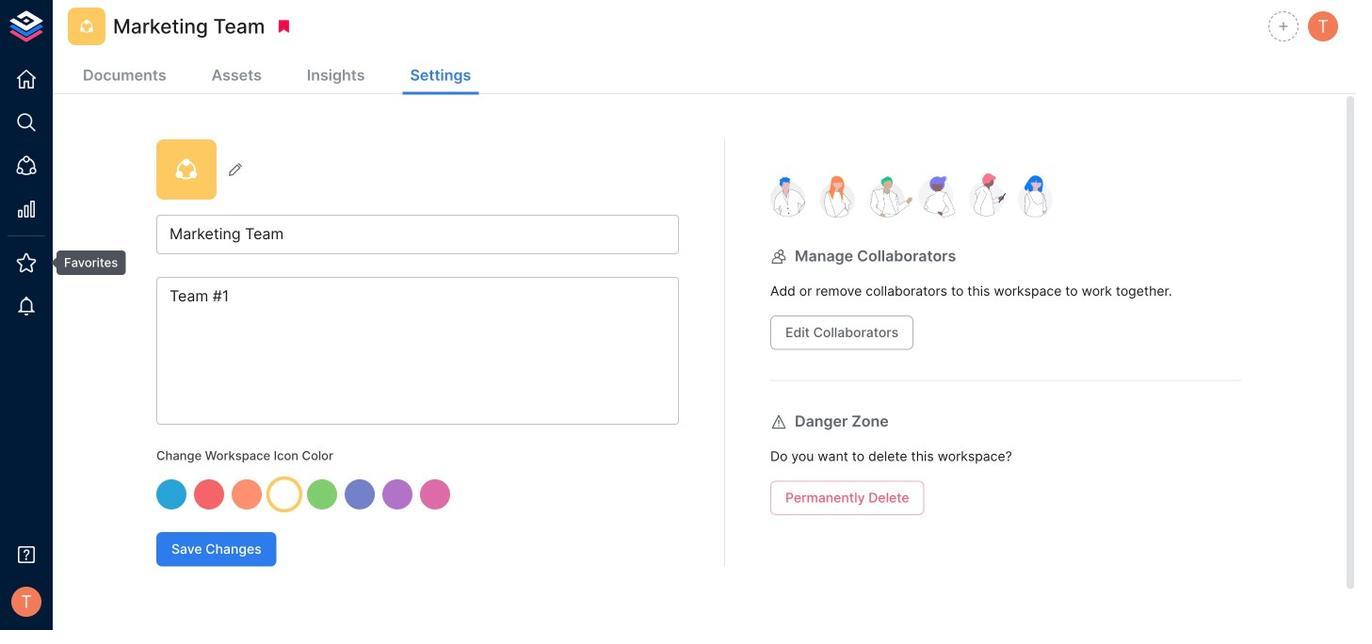 Task type: vqa. For each thing, say whether or not it's contained in the screenshot.
Remove Bookmark Icon
yes



Task type: locate. For each thing, give the bounding box(es) containing it.
remove bookmark image
[[275, 18, 292, 35]]

Workspace notes are visible to all members and guests. text field
[[156, 277, 679, 425]]

tooltip
[[43, 251, 126, 275]]



Task type: describe. For each thing, give the bounding box(es) containing it.
Workspace Name text field
[[156, 215, 679, 254]]



